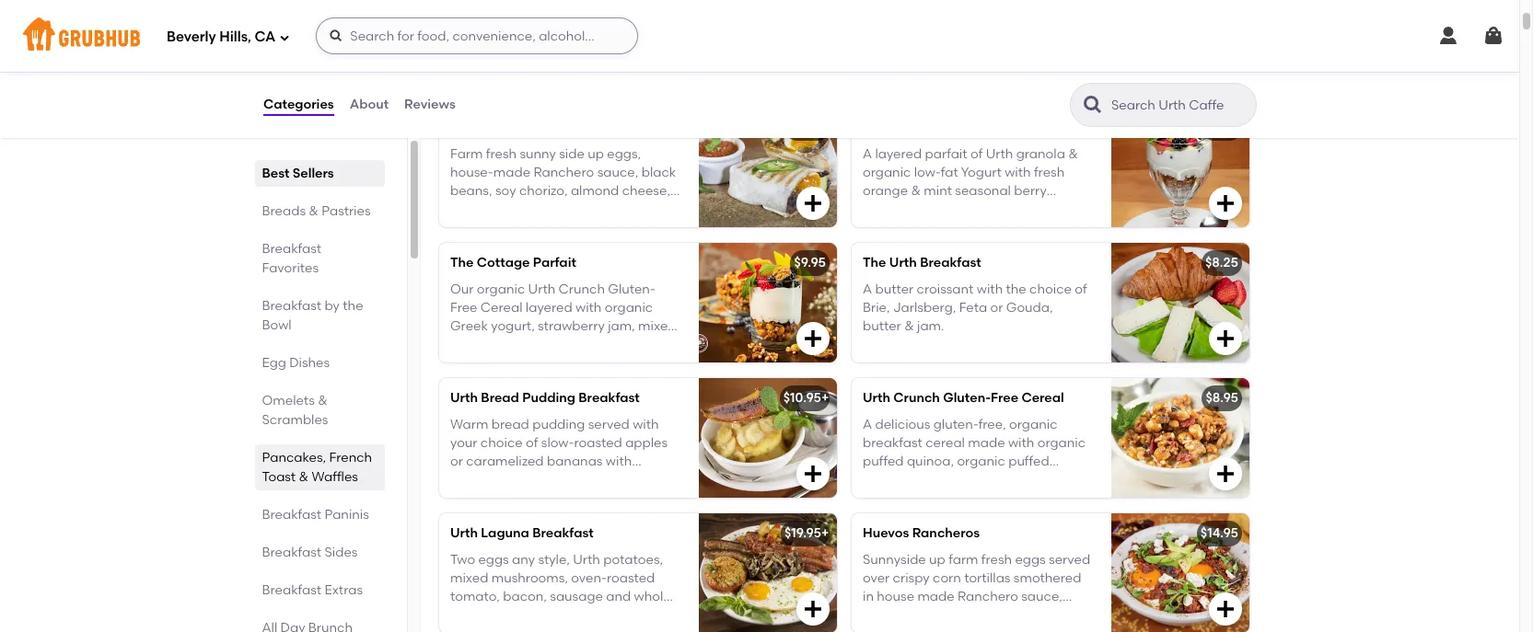 Task type: describe. For each thing, give the bounding box(es) containing it.
pudding
[[522, 391, 575, 406]]

0 horizontal spatial organic
[[477, 281, 525, 297]]

mixed inside our organic urth crunch gluten- free cereal layered with organic greek yogurt, strawberry jam, mixed berries and seasonal fruit. (served all day)
[[638, 319, 676, 334]]

granola
[[1016, 146, 1065, 162]]

waffles
[[312, 470, 359, 485]]

svg image for "huevos rancheros" image
[[1214, 599, 1237, 621]]

on
[[590, 48, 606, 64]]

warm
[[450, 417, 488, 432]]

2 vertical spatial organic
[[605, 300, 653, 316]]

breakfast extras
[[262, 583, 363, 598]]

rancheros
[[912, 526, 980, 542]]

breads & pastries
[[262, 203, 371, 219]]

reviews
[[404, 97, 456, 112]]

the urth breakfast image
[[1111, 243, 1249, 363]]

$10.95
[[783, 391, 821, 406]]

urth bread pudding breakfast
[[450, 391, 640, 406]]

wheat
[[450, 608, 489, 624]]

urth laguna breakfast image
[[699, 514, 837, 633]]

$14.95 button
[[439, 108, 837, 228]]

$9.95
[[794, 255, 826, 271]]

breads
[[262, 203, 306, 219]]

of inside a layered parfait of urth granola & organic low-fat yogurt with fresh orange & mint seasonal berry ambrosia.
[[970, 146, 983, 162]]

slow-
[[541, 435, 574, 451]]

your
[[450, 435, 477, 451]]

parfait
[[925, 146, 967, 162]]

$8.25
[[1205, 255, 1238, 271]]

egg dishes tab
[[262, 354, 378, 373]]

scrambles
[[262, 412, 329, 428]]

mixed inside two eggs any style, urth potatoes, mixed mushrooms, oven-roasted tomato, bacon, sausage and whole wheat toast.
[[450, 571, 488, 586]]

orange
[[863, 183, 908, 199]]

urth bread pudding breakfast image
[[699, 379, 837, 498]]

with up request.
[[496, 67, 523, 82]]

categories
[[263, 97, 334, 112]]

favorites
[[262, 261, 319, 276]]

fresh
[[1034, 165, 1065, 180]]

breads & pastries tab
[[262, 202, 378, 221]]

pastries
[[322, 203, 371, 219]]

bananas
[[547, 454, 603, 470]]

sellers
[[293, 166, 334, 181]]

apples
[[625, 435, 668, 451]]

svg image for "urth bread pudding breakfast" image
[[802, 463, 824, 486]]

breakfast by the bowl tab
[[262, 296, 378, 335]]

feta
[[959, 300, 987, 316]]

toast
[[262, 470, 296, 485]]

choice inside the a butter croissant with the choice of brie, jarlsberg, feta or gouda, butter & jam.
[[1029, 281, 1072, 297]]

breakfast inside breakfast favorites tab
[[262, 241, 322, 257]]

breakfast sides tab
[[262, 543, 378, 563]]

svg image for huevos rancheros burrito "image"
[[802, 193, 824, 215]]

1 vertical spatial gluten-
[[943, 391, 991, 406]]

(served
[[614, 337, 662, 353]]

omelets & scrambles tab
[[262, 391, 378, 430]]

seasonal inside our organic urth crunch gluten- free cereal layered with organic greek yogurt, strawberry jam, mixed berries and seasonal fruit. (served all day)
[[524, 337, 580, 353]]

reviews button
[[403, 72, 456, 138]]

pudding
[[532, 417, 585, 432]]

tomato,
[[450, 589, 500, 605]]

salad
[[612, 67, 647, 82]]

day)
[[450, 356, 478, 372]]

bowl
[[262, 318, 292, 333]]

yogurt
[[961, 165, 1002, 180]]

svg image for the egg sandwich image
[[802, 57, 824, 79]]

urth inside two eggs any style, urth potatoes, mixed mushrooms, oven-roasted tomato, bacon, sausage and whole wheat toast.
[[573, 552, 600, 568]]

greek
[[450, 319, 488, 334]]

any
[[512, 552, 535, 568]]

with up 'apples'
[[633, 417, 659, 432]]

gluten- inside our organic urth crunch gluten- free cereal layered with organic greek yogurt, strawberry jam, mixed berries and seasonal fruit. (served all day)
[[608, 281, 655, 297]]

the inside breakfast by the bowl
[[343, 298, 364, 314]]

our organic urth crunch gluten- free cereal layered with organic greek yogurt, strawberry jam, mixed berries and seasonal fruit. (served all day)
[[450, 281, 679, 372]]

svg image for the urth parfait image
[[1214, 193, 1237, 215]]

1 vertical spatial butter
[[863, 319, 901, 334]]

and inside our organic urth crunch gluten- free cereal layered with organic greek yogurt, strawberry jam, mixed berries and seasonal fruit. (served all day)
[[496, 337, 521, 353]]

1 vertical spatial free
[[991, 391, 1018, 406]]

main navigation navigation
[[0, 0, 1519, 72]]

with inside the a butter croissant with the choice of brie, jarlsberg, feta or gouda, butter & jam.
[[977, 281, 1003, 297]]

layered inside our organic urth crunch gluten- free cereal layered with organic greek yogurt, strawberry jam, mixed berries and seasonal fruit. (served all day)
[[526, 300, 572, 316]]

breakfast inside breakfast by the bowl
[[262, 298, 322, 314]]

beverly
[[167, 28, 216, 45]]

steamed
[[450, 473, 506, 488]]

omelet
[[450, 11, 497, 26]]

$14.95 for huevos rancheros burrito "image"
[[788, 120, 826, 136]]

with up l.a.!
[[606, 454, 632, 470]]

a
[[609, 48, 617, 64]]

potatoes,
[[603, 552, 663, 568]]

lettuce
[[543, 48, 587, 64]]

jarlsberg,
[[893, 300, 956, 316]]

omelets & scrambles
[[262, 393, 329, 428]]

pancakes, french toast & waffles
[[262, 450, 373, 485]]

jam.
[[917, 319, 944, 334]]

oven-
[[571, 571, 607, 586]]

$8.95 for $14.95
[[1206, 120, 1238, 136]]

a layered parfait of urth granola & organic low-fat yogurt with fresh orange & mint seasonal berry ambrosia.
[[863, 146, 1078, 218]]

urth up warm
[[450, 391, 478, 406]]

a for a layered parfait of urth granola & organic low-fat yogurt with fresh orange & mint seasonal berry ambrosia.
[[863, 146, 872, 162]]

best sellers tab
[[262, 164, 378, 183]]

rustic
[[620, 48, 654, 64]]

with up chilies,
[[500, 11, 526, 26]]

strawberry
[[538, 319, 605, 334]]

organic inside a layered parfait of urth granola & organic low-fat yogurt with fresh orange & mint seasonal berry ambrosia.
[[863, 165, 911, 180]]

tomatoes,
[[566, 29, 629, 45]]

mayonnaise
[[450, 48, 527, 64]]

a for a butter croissant with the choice of brie, jarlsberg, feta or gouda, butter & jam.
[[863, 281, 872, 297]]

a butter croissant with the choice of brie, jarlsberg, feta or gouda, butter & jam.
[[863, 281, 1087, 334]]

breakfast favorites
[[262, 241, 322, 276]]

ca
[[255, 28, 276, 45]]

& right breads
[[309, 203, 319, 219]]

crunch inside our organic urth crunch gluten- free cereal layered with organic greek yogurt, strawberry jam, mixed berries and seasonal fruit. (served all day)
[[559, 281, 605, 297]]

l.a.!
[[611, 473, 638, 488]]

the cottage parfait image
[[699, 243, 837, 363]]

urth inside a layered parfait of urth granola & organic low-fat yogurt with fresh orange & mint seasonal berry ambrosia.
[[986, 146, 1013, 162]]

breakfast by the bowl
[[262, 298, 364, 333]]

all
[[665, 337, 679, 353]]

egg
[[262, 355, 287, 371]]

$19.95
[[784, 526, 821, 542]]

seasonal inside a layered parfait of urth granola & organic low-fat yogurt with fresh orange & mint seasonal berry ambrosia.
[[955, 183, 1011, 199]]

the for the cottage parfait
[[450, 255, 474, 271]]

parfait
[[533, 255, 576, 271]]

avocado,
[[529, 11, 588, 26]]

croissant
[[917, 281, 974, 297]]

free inside our organic urth crunch gluten- free cereal layered with organic greek yogurt, strawberry jam, mixed berries and seasonal fruit. (served all day)
[[450, 300, 477, 316]]

greens
[[567, 67, 609, 82]]

breakfast inside breakfast paninis tab
[[262, 507, 322, 523]]

huevos rancheros
[[863, 526, 980, 542]]

+ for $19.95
[[821, 526, 829, 542]]

breakfast sides
[[262, 545, 358, 561]]

the inside warm bread pudding served with your choice of slow-roasted apples or caramelized bananas with steamed milk. the best in l.a.!
[[540, 473, 564, 488]]

warm bread pudding served with your choice of slow-roasted apples or caramelized bananas with steamed milk. the best in l.a.!
[[450, 417, 668, 488]]

huevos rancheros image
[[1111, 514, 1249, 633]]



Task type: locate. For each thing, give the bounding box(es) containing it.
whole
[[634, 589, 671, 605]]

2 horizontal spatial mixed
[[638, 319, 676, 334]]

and
[[496, 337, 521, 353], [606, 589, 631, 605]]

the urth parfait image
[[1111, 108, 1249, 228]]

paninis
[[325, 507, 370, 523]]

1 vertical spatial of
[[1075, 281, 1087, 297]]

0 vertical spatial organic
[[863, 165, 911, 180]]

the for the urth breakfast
[[863, 255, 886, 271]]

& inside omelets & scrambles
[[318, 393, 328, 409]]

organic up "jam,"
[[605, 300, 653, 316]]

roasted for and
[[607, 571, 655, 586]]

0 horizontal spatial of
[[526, 435, 538, 451]]

urth up croissant
[[889, 255, 917, 271]]

breakfast inside breakfast sides "tab"
[[262, 545, 322, 561]]

& down "roma"
[[530, 48, 540, 64]]

of
[[970, 146, 983, 162], [1075, 281, 1087, 297], [526, 435, 538, 451]]

a up brie,
[[863, 281, 872, 297]]

0 vertical spatial butter
[[875, 281, 914, 297]]

roasted down served
[[574, 435, 622, 451]]

0 vertical spatial a
[[863, 146, 872, 162]]

$10.95 +
[[783, 391, 829, 406]]

0 horizontal spatial layered
[[526, 300, 572, 316]]

butter down brie,
[[863, 319, 901, 334]]

0 vertical spatial free
[[450, 300, 477, 316]]

$14.95 for "huevos rancheros" image
[[1201, 526, 1238, 542]]

breakfast up croissant
[[920, 255, 981, 271]]

or inside warm bread pudding served with your choice of slow-roasted apples or caramelized bananas with steamed milk. the best in l.a.!
[[450, 454, 463, 470]]

1 vertical spatial +
[[821, 526, 829, 542]]

the egg sandwich image
[[699, 0, 837, 92]]

crunch down jam.
[[893, 391, 940, 406]]

seasonal down strawberry
[[524, 337, 580, 353]]

2 + from the top
[[821, 526, 829, 542]]

by
[[325, 298, 340, 314]]

0 vertical spatial or
[[990, 300, 1003, 316]]

0 vertical spatial mixed
[[526, 67, 564, 82]]

1 horizontal spatial organic
[[605, 300, 653, 316]]

the
[[1006, 281, 1026, 297], [343, 298, 364, 314]]

ambrosia.
[[863, 202, 926, 218]]

a up orange
[[863, 146, 872, 162]]

& down low- at right
[[911, 183, 921, 199]]

cereal inside our organic urth crunch gluten- free cereal layered with organic greek yogurt, strawberry jam, mixed berries and seasonal fruit. (served all day)
[[481, 300, 523, 316]]

cheese,
[[620, 11, 669, 26]]

2 horizontal spatial the
[[863, 255, 886, 271]]

organic up orange
[[863, 165, 911, 180]]

served
[[450, 67, 493, 82]]

sausage
[[550, 589, 603, 605]]

0 vertical spatial the
[[1006, 281, 1026, 297]]

best sellers
[[262, 166, 334, 181]]

chilies,
[[480, 29, 522, 45]]

1 vertical spatial a
[[863, 281, 872, 297]]

cottage
[[477, 255, 530, 271]]

yogurt,
[[491, 319, 535, 334]]

1 vertical spatial mixed
[[638, 319, 676, 334]]

+
[[821, 391, 829, 406], [821, 526, 829, 542]]

low-
[[914, 165, 941, 180]]

breakfast favorites tab
[[262, 239, 378, 278]]

organic down cottage
[[477, 281, 525, 297]]

bacon,
[[503, 589, 547, 605]]

choice up gouda, at the top right
[[1029, 281, 1072, 297]]

0 vertical spatial gluten-
[[608, 281, 655, 297]]

1 vertical spatial or
[[450, 454, 463, 470]]

1 horizontal spatial free
[[991, 391, 1018, 406]]

or inside the a butter croissant with the choice of brie, jarlsberg, feta or gouda, butter & jam.
[[990, 300, 1003, 316]]

1 horizontal spatial of
[[970, 146, 983, 162]]

+ for $10.95
[[821, 391, 829, 406]]

urth crunch gluten-free cereal
[[863, 391, 1064, 406]]

with up the berry
[[1005, 165, 1031, 180]]

urth up the oven-
[[573, 552, 600, 568]]

gouda,
[[1006, 300, 1053, 316]]

1 a from the top
[[863, 146, 872, 162]]

caramelized
[[466, 454, 544, 470]]

with up strawberry
[[575, 300, 602, 316]]

mild
[[450, 29, 477, 45]]

0 horizontal spatial choice
[[480, 435, 523, 451]]

1 horizontal spatial or
[[990, 300, 1003, 316]]

fat
[[941, 165, 958, 180]]

svg image for the urth breakfast "image"
[[1214, 328, 1237, 350]]

choice up caramelized
[[480, 435, 523, 451]]

the
[[450, 255, 474, 271], [863, 255, 886, 271], [540, 473, 564, 488]]

breakfast up the favorites
[[262, 241, 322, 257]]

breakfast paninis tab
[[262, 505, 378, 525]]

& up scrambles at the bottom left of the page
[[318, 393, 328, 409]]

with up the feta
[[977, 281, 1003, 297]]

about
[[350, 97, 389, 112]]

mushrooms,
[[491, 571, 568, 586]]

0 vertical spatial of
[[970, 146, 983, 162]]

omelets
[[262, 393, 315, 409]]

1 vertical spatial layered
[[526, 300, 572, 316]]

$8.95 for $10.95
[[1206, 391, 1238, 406]]

1 horizontal spatial the
[[1006, 281, 1026, 297]]

urth crunch gluten-free cereal image
[[1111, 379, 1249, 498]]

1 horizontal spatial crunch
[[893, 391, 940, 406]]

french
[[330, 450, 373, 466]]

omelet with avocado, jack cheese, mild chilies, roma tomatoes, mayonnaise & lettuce on a rustic roll. served with mixed greens salad upon request. button
[[439, 0, 837, 101]]

1 vertical spatial choice
[[480, 435, 523, 451]]

1 horizontal spatial seasonal
[[955, 183, 1011, 199]]

in
[[597, 473, 608, 488]]

butter
[[875, 281, 914, 297], [863, 319, 901, 334]]

jack
[[591, 11, 617, 26]]

2 vertical spatial of
[[526, 435, 538, 451]]

roasted down potatoes,
[[607, 571, 655, 586]]

bread
[[481, 391, 519, 406]]

or down your
[[450, 454, 463, 470]]

2 vertical spatial mixed
[[450, 571, 488, 586]]

breakfast up breakfast extras
[[262, 545, 322, 561]]

0 vertical spatial and
[[496, 337, 521, 353]]

1 vertical spatial organic
[[477, 281, 525, 297]]

1 horizontal spatial layered
[[875, 146, 922, 162]]

1 vertical spatial crunch
[[893, 391, 940, 406]]

roasted inside warm bread pudding served with your choice of slow-roasted apples or caramelized bananas with steamed milk. the best in l.a.!
[[574, 435, 622, 451]]

breakfast burrito image
[[1111, 0, 1249, 92]]

layered inside a layered parfait of urth granola & organic low-fat yogurt with fresh orange & mint seasonal berry ambrosia.
[[875, 146, 922, 162]]

milk.
[[509, 473, 538, 488]]

& right granola
[[1068, 146, 1078, 162]]

svg image
[[1437, 25, 1459, 47], [1482, 25, 1505, 47], [802, 193, 824, 215], [1214, 193, 1237, 215], [1214, 463, 1237, 486], [802, 599, 824, 621], [1214, 599, 1237, 621]]

and down yogurt,
[[496, 337, 521, 353]]

the inside the a butter croissant with the choice of brie, jarlsberg, feta or gouda, butter & jam.
[[1006, 281, 1026, 297]]

a inside a layered parfait of urth granola & organic low-fat yogurt with fresh orange & mint seasonal berry ambrosia.
[[863, 146, 872, 162]]

breakfast up served
[[578, 391, 640, 406]]

& inside pancakes, french toast & waffles
[[299, 470, 309, 485]]

roasted inside two eggs any style, urth potatoes, mixed mushrooms, oven-roasted tomato, bacon, sausage and whole wheat toast.
[[607, 571, 655, 586]]

1 vertical spatial seasonal
[[524, 337, 580, 353]]

1 vertical spatial roasted
[[607, 571, 655, 586]]

and inside two eggs any style, urth potatoes, mixed mushrooms, oven-roasted tomato, bacon, sausage and whole wheat toast.
[[606, 589, 631, 605]]

the urth breakfast
[[863, 255, 981, 271]]

Search for food, convenience, alcohol... search field
[[316, 17, 638, 54]]

breakfast
[[262, 241, 322, 257], [920, 255, 981, 271], [262, 298, 322, 314], [578, 391, 640, 406], [262, 507, 322, 523], [532, 526, 594, 542], [262, 545, 322, 561], [262, 583, 322, 598]]

0 vertical spatial $14.95
[[788, 120, 826, 136]]

0 vertical spatial $8.95
[[1206, 120, 1238, 136]]

1 vertical spatial $14.95
[[1201, 526, 1238, 542]]

sides
[[325, 545, 358, 561]]

breakfast extras tab
[[262, 581, 378, 600]]

1 horizontal spatial and
[[606, 589, 631, 605]]

eggs
[[478, 552, 509, 568]]

or
[[990, 300, 1003, 316], [450, 454, 463, 470]]

1 vertical spatial and
[[606, 589, 631, 605]]

cereal
[[481, 300, 523, 316], [1022, 391, 1064, 406]]

breakfast down breakfast sides
[[262, 583, 322, 598]]

mixed inside 'omelet with avocado, jack cheese, mild chilies, roma tomatoes, mayonnaise & lettuce on a rustic roll. served with mixed greens salad upon request.'
[[526, 67, 564, 82]]

svg image for urth crunch gluten-free cereal "image"
[[1214, 463, 1237, 486]]

laguna
[[481, 526, 529, 542]]

gluten- down jam.
[[943, 391, 991, 406]]

organic
[[863, 165, 911, 180], [477, 281, 525, 297], [605, 300, 653, 316]]

mixed up tomato,
[[450, 571, 488, 586]]

0 horizontal spatial gluten-
[[608, 281, 655, 297]]

1 vertical spatial the
[[343, 298, 364, 314]]

roll.
[[658, 48, 680, 64]]

layered up low- at right
[[875, 146, 922, 162]]

crunch down parfait
[[559, 281, 605, 297]]

fruit.
[[583, 337, 611, 353]]

0 vertical spatial +
[[821, 391, 829, 406]]

the cottage parfait
[[450, 255, 576, 271]]

0 horizontal spatial the
[[343, 298, 364, 314]]

beverly hills, ca
[[167, 28, 276, 45]]

0 vertical spatial layered
[[875, 146, 922, 162]]

pancakes, french toast & waffles tab
[[262, 448, 378, 487]]

2 horizontal spatial organic
[[863, 165, 911, 180]]

berry
[[1014, 183, 1047, 199]]

layered up strawberry
[[526, 300, 572, 316]]

upon
[[450, 85, 482, 101]]

1 $8.95 from the top
[[1206, 120, 1238, 136]]

urth up the two at the bottom of page
[[450, 526, 478, 542]]

the up our
[[450, 255, 474, 271]]

brie,
[[863, 300, 890, 316]]

1 vertical spatial cereal
[[1022, 391, 1064, 406]]

mixed up all
[[638, 319, 676, 334]]

breakfast up bowl
[[262, 298, 322, 314]]

0 vertical spatial roasted
[[574, 435, 622, 451]]

urth up yogurt
[[986, 146, 1013, 162]]

breakfast inside the breakfast extras tab
[[262, 583, 322, 598]]

layered
[[875, 146, 922, 162], [526, 300, 572, 316]]

search icon image
[[1082, 94, 1104, 116]]

tab
[[262, 619, 378, 633]]

breakfast paninis
[[262, 507, 370, 523]]

1 horizontal spatial cereal
[[1022, 391, 1064, 406]]

bread
[[491, 417, 529, 432]]

with inside our organic urth crunch gluten- free cereal layered with organic greek yogurt, strawberry jam, mixed berries and seasonal fruit. (served all day)
[[575, 300, 602, 316]]

gluten- up "jam,"
[[608, 281, 655, 297]]

& inside 'omelet with avocado, jack cheese, mild chilies, roma tomatoes, mayonnaise & lettuce on a rustic roll. served with mixed greens salad upon request.'
[[530, 48, 540, 64]]

0 vertical spatial cereal
[[481, 300, 523, 316]]

0 vertical spatial choice
[[1029, 281, 1072, 297]]

or right the feta
[[990, 300, 1003, 316]]

hills,
[[219, 28, 251, 45]]

svg image for "breakfast burrito" image
[[1214, 57, 1237, 79]]

of inside warm bread pudding served with your choice of slow-roasted apples or caramelized bananas with steamed milk. the best in l.a.!
[[526, 435, 538, 451]]

the up gouda, at the top right
[[1006, 281, 1026, 297]]

&
[[530, 48, 540, 64], [1068, 146, 1078, 162], [911, 183, 921, 199], [309, 203, 319, 219], [904, 319, 914, 334], [318, 393, 328, 409], [299, 470, 309, 485]]

1 horizontal spatial $14.95
[[1201, 526, 1238, 542]]

0 vertical spatial crunch
[[559, 281, 605, 297]]

categories button
[[262, 72, 335, 138]]

egg dishes
[[262, 355, 330, 371]]

best
[[262, 166, 290, 181]]

served
[[588, 417, 630, 432]]

0 horizontal spatial cereal
[[481, 300, 523, 316]]

huevos rancheros burrito image
[[699, 108, 837, 228]]

svg image
[[329, 29, 344, 43], [279, 32, 290, 43], [802, 57, 824, 79], [1214, 57, 1237, 79], [802, 328, 824, 350], [1214, 328, 1237, 350], [802, 463, 824, 486]]

0 vertical spatial seasonal
[[955, 183, 1011, 199]]

0 horizontal spatial mixed
[[450, 571, 488, 586]]

0 horizontal spatial free
[[450, 300, 477, 316]]

urth right $10.95 +
[[863, 391, 890, 406]]

seasonal down yogurt
[[955, 183, 1011, 199]]

berries
[[450, 337, 493, 353]]

mixed down lettuce
[[526, 67, 564, 82]]

with
[[500, 11, 526, 26], [496, 67, 523, 82], [1005, 165, 1031, 180], [977, 281, 1003, 297], [575, 300, 602, 316], [633, 417, 659, 432], [606, 454, 632, 470]]

0 horizontal spatial crunch
[[559, 281, 605, 297]]

butter up brie,
[[875, 281, 914, 297]]

& left jam.
[[904, 319, 914, 334]]

2 horizontal spatial of
[[1075, 281, 1087, 297]]

0 horizontal spatial and
[[496, 337, 521, 353]]

two
[[450, 552, 475, 568]]

svg image for the cottage parfait image
[[802, 328, 824, 350]]

free
[[450, 300, 477, 316], [991, 391, 1018, 406]]

Search Urth Caffe search field
[[1110, 97, 1250, 114]]

of inside the a butter croissant with the choice of brie, jarlsberg, feta or gouda, butter & jam.
[[1075, 281, 1087, 297]]

pancakes,
[[262, 450, 327, 466]]

and left 'whole'
[[606, 589, 631, 605]]

svg image for urth laguna breakfast image
[[802, 599, 824, 621]]

cereal up yogurt,
[[481, 300, 523, 316]]

2 $8.95 from the top
[[1206, 391, 1238, 406]]

2 a from the top
[[863, 281, 872, 297]]

the right by
[[343, 298, 364, 314]]

mint
[[924, 183, 952, 199]]

1 horizontal spatial the
[[540, 473, 564, 488]]

breakfast up style,
[[532, 526, 594, 542]]

with inside a layered parfait of urth granola & organic low-fat yogurt with fresh orange & mint seasonal berry ambrosia.
[[1005, 165, 1031, 180]]

urth down parfait
[[528, 281, 555, 297]]

0 horizontal spatial the
[[450, 255, 474, 271]]

1 + from the top
[[821, 391, 829, 406]]

& down the pancakes,
[[299, 470, 309, 485]]

the left best
[[540, 473, 564, 488]]

0 horizontal spatial seasonal
[[524, 337, 580, 353]]

& inside the a butter croissant with the choice of brie, jarlsberg, feta or gouda, butter & jam.
[[904, 319, 914, 334]]

the up brie,
[[863, 255, 886, 271]]

$14.95 inside $14.95 button
[[788, 120, 826, 136]]

roasted for bananas
[[574, 435, 622, 451]]

choice inside warm bread pudding served with your choice of slow-roasted apples or caramelized bananas with steamed milk. the best in l.a.!
[[480, 435, 523, 451]]

0 horizontal spatial or
[[450, 454, 463, 470]]

1 horizontal spatial mixed
[[526, 67, 564, 82]]

best
[[567, 473, 594, 488]]

cereal down gouda, at the top right
[[1022, 391, 1064, 406]]

1 vertical spatial $8.95
[[1206, 391, 1238, 406]]

0 horizontal spatial $14.95
[[788, 120, 826, 136]]

1 horizontal spatial choice
[[1029, 281, 1072, 297]]

urth inside our organic urth crunch gluten- free cereal layered with organic greek yogurt, strawberry jam, mixed berries and seasonal fruit. (served all day)
[[528, 281, 555, 297]]

breakfast down toast
[[262, 507, 322, 523]]

jam,
[[608, 319, 635, 334]]

1 horizontal spatial gluten-
[[943, 391, 991, 406]]

a inside the a butter croissant with the choice of brie, jarlsberg, feta or gouda, butter & jam.
[[863, 281, 872, 297]]



Task type: vqa. For each thing, say whether or not it's contained in the screenshot.
A layered parfait of Urth granola & organic low-fat Yogurt with fresh orange & mint seasonal berry Ambrosia.
yes



